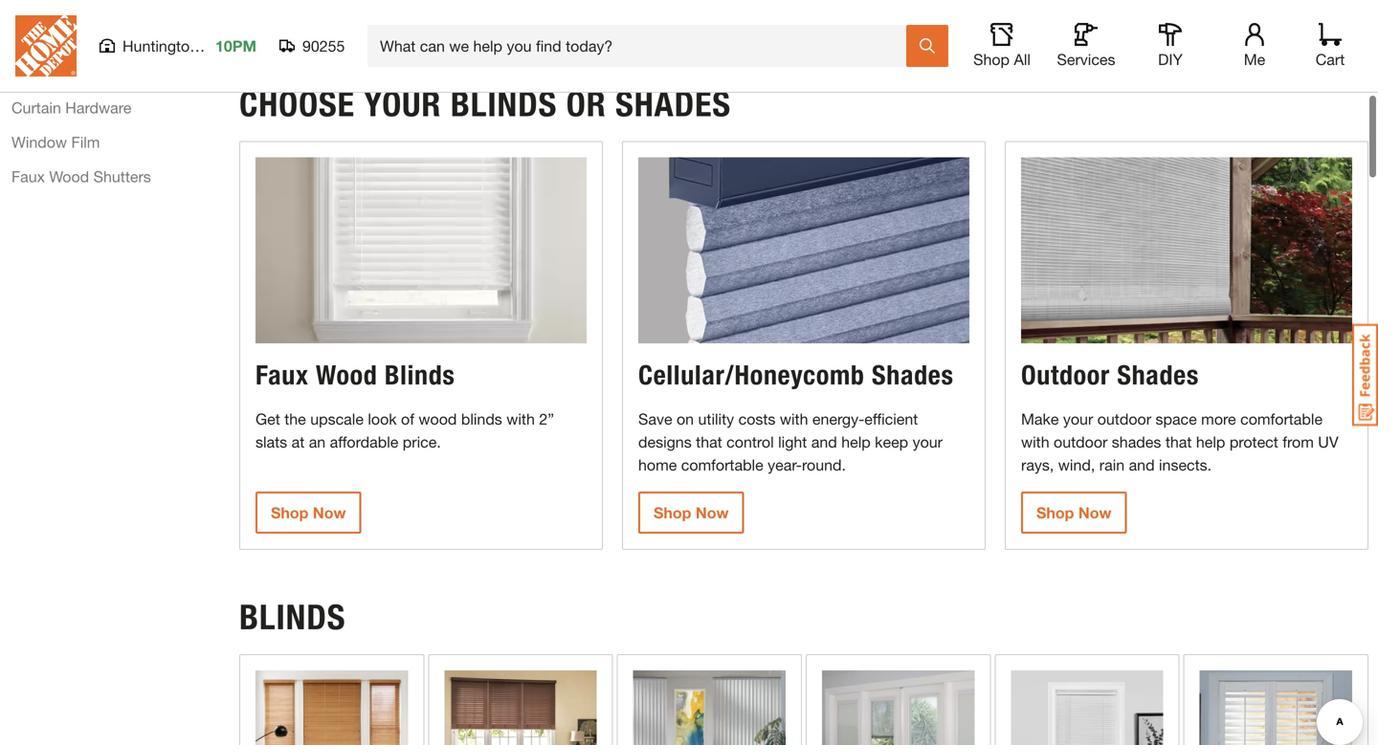 Task type: locate. For each thing, give the bounding box(es) containing it.
outdoor up wind,
[[1054, 433, 1108, 451]]

0 horizontal spatial with
[[507, 410, 535, 428]]

curtain up window
[[11, 99, 61, 117]]

0 vertical spatial blinds
[[451, 83, 557, 125]]

2 horizontal spatial with
[[1021, 433, 1050, 451]]

get
[[256, 410, 280, 428]]

comfortable up from
[[1240, 410, 1323, 428]]

outdoor shades
[[1021, 360, 1199, 392]]

the home depot logo image
[[15, 15, 77, 77]]

your right make
[[1063, 410, 1093, 428]]

0 horizontal spatial shop now
[[271, 504, 346, 522]]

curtain for curtain rods
[[11, 64, 61, 82]]

2 horizontal spatial shades
[[1117, 360, 1199, 392]]

that
[[696, 433, 722, 451], [1166, 433, 1192, 451]]

wood down window film link
[[49, 168, 89, 186]]

curtain
[[11, 64, 61, 82], [11, 99, 61, 117]]

energy-
[[813, 410, 865, 428]]

shop inside 'shop all' button
[[973, 50, 1010, 68]]

help down energy-
[[841, 433, 871, 451]]

shop for cellular/honeycomb shades
[[654, 504, 691, 522]]

curtain rods link
[[11, 62, 101, 85]]

your inside make your outdoor space more comfortable with outdoor shades that help protect from uv rays, wind, rain and insects.
[[1063, 410, 1093, 428]]

with left 2"
[[507, 410, 535, 428]]

with inside get the upscale look of wood blinds with 2" slats at an affordable price.
[[507, 410, 535, 428]]

shades for outdoor shades
[[1117, 360, 1199, 392]]

2 now from the left
[[696, 504, 729, 522]]

1 help from the left
[[841, 433, 871, 451]]

shop now link
[[256, 492, 361, 534], [638, 492, 744, 534], [1021, 492, 1127, 534]]

wood
[[419, 410, 457, 428]]

0 vertical spatial comfortable
[[1240, 410, 1323, 428]]

with inside make your outdoor space more comfortable with outdoor shades that help protect from uv rays, wind, rain and insects.
[[1021, 433, 1050, 451]]

an
[[309, 433, 326, 451]]

1 horizontal spatial blinds
[[451, 83, 557, 125]]

shop down home
[[654, 504, 691, 522]]

2 curtain from the top
[[11, 99, 61, 117]]

0 horizontal spatial help
[[841, 433, 871, 451]]

rain
[[1099, 456, 1125, 474]]

blinds
[[451, 83, 557, 125], [239, 597, 346, 639]]

shop left all
[[973, 50, 1010, 68]]

blinds
[[461, 410, 502, 428]]

2 horizontal spatial shop now link
[[1021, 492, 1127, 534]]

shades up the rods
[[88, 30, 140, 48]]

rods
[[65, 64, 101, 82]]

1 vertical spatial blinds
[[239, 597, 346, 639]]

1 horizontal spatial with
[[780, 410, 808, 428]]

faux
[[11, 168, 45, 186], [256, 360, 309, 392]]

1 vertical spatial your
[[913, 433, 943, 451]]

shop down at
[[271, 504, 309, 522]]

1 shop now from the left
[[271, 504, 346, 522]]

help
[[841, 433, 871, 451], [1196, 433, 1225, 451]]

image for premium faux wood image
[[444, 671, 597, 746]]

shades inside temporary shades 'link'
[[88, 30, 140, 48]]

shop now for outdoor
[[1037, 504, 1112, 522]]

0 horizontal spatial faux
[[11, 168, 45, 186]]

0 vertical spatial faux
[[11, 168, 45, 186]]

the
[[284, 410, 306, 428]]

upscale
[[310, 410, 364, 428]]

shop now link for faux
[[256, 492, 361, 534]]

image for shutters image
[[1200, 671, 1352, 746]]

1 vertical spatial curtain
[[11, 99, 61, 117]]

0 vertical spatial your
[[1063, 410, 1093, 428]]

comfortable inside make your outdoor space more comfortable with outdoor shades that help protect from uv rays, wind, rain and insects.
[[1240, 410, 1323, 428]]

shop all button
[[971, 23, 1033, 69]]

make your outdoor space more comfortable with outdoor shades that help protect from uv rays, wind, rain and insects.
[[1021, 410, 1339, 474]]

1 horizontal spatial faux
[[256, 360, 309, 392]]

3 now from the left
[[1079, 504, 1112, 522]]

2"
[[539, 410, 554, 428]]

0 horizontal spatial wood
[[49, 168, 89, 186]]

slats
[[256, 433, 287, 451]]

with inside save on utility costs with energy-efficient designs that control light and help keep your home comfortable year-round.
[[780, 410, 808, 428]]

now down control
[[696, 504, 729, 522]]

curtain rods
[[11, 64, 101, 82]]

wind,
[[1058, 456, 1095, 474]]

keep
[[875, 433, 908, 451]]

image for cellular/honeycomb shades image
[[638, 157, 970, 344]]

2 shop now link from the left
[[638, 492, 744, 534]]

hardware
[[65, 99, 131, 117]]

image for vertical blinds image
[[633, 671, 786, 746]]

90255
[[302, 37, 345, 55]]

help down more
[[1196, 433, 1225, 451]]

shop now link down wind,
[[1021, 492, 1127, 534]]

1 horizontal spatial and
[[1129, 456, 1155, 474]]

1 vertical spatial comfortable
[[681, 456, 763, 474]]

with up rays,
[[1021, 433, 1050, 451]]

faux wood shutters link
[[11, 165, 151, 188]]

cellular/honeycomb shades
[[638, 360, 954, 392]]

0 horizontal spatial and
[[811, 433, 837, 451]]

with
[[507, 410, 535, 428], [780, 410, 808, 428], [1021, 433, 1050, 451]]

costs
[[738, 410, 776, 428]]

90255 button
[[279, 36, 345, 56]]

faux down window
[[11, 168, 45, 186]]

save
[[638, 410, 672, 428]]

0 horizontal spatial that
[[696, 433, 722, 451]]

help inside save on utility costs with energy-efficient designs that control light and help keep your home comfortable year-round.
[[841, 433, 871, 451]]

1 horizontal spatial shades
[[872, 360, 954, 392]]

shop
[[973, 50, 1010, 68], [271, 504, 309, 522], [654, 504, 691, 522], [1037, 504, 1074, 522]]

1 horizontal spatial now
[[696, 504, 729, 522]]

shades up space
[[1117, 360, 1199, 392]]

comfortable
[[1240, 410, 1323, 428], [681, 456, 763, 474]]

outdoor
[[1098, 410, 1151, 428], [1054, 433, 1108, 451]]

2 that from the left
[[1166, 433, 1192, 451]]

shop now link down the an
[[256, 492, 361, 534]]

help inside make your outdoor space more comfortable with outdoor shades that help protect from uv rays, wind, rain and insects.
[[1196, 433, 1225, 451]]

home
[[638, 456, 677, 474]]

now
[[313, 504, 346, 522], [696, 504, 729, 522], [1079, 504, 1112, 522]]

wood up upscale
[[316, 360, 378, 392]]

0 vertical spatial wood
[[49, 168, 89, 186]]

shop now link down home
[[638, 492, 744, 534]]

curtain down temporary
[[11, 64, 61, 82]]

year-
[[768, 456, 802, 474]]

faux up the
[[256, 360, 309, 392]]

rays,
[[1021, 456, 1054, 474]]

0 vertical spatial curtain
[[11, 64, 61, 82]]

now down the an
[[313, 504, 346, 522]]

more
[[1201, 410, 1236, 428]]

1 horizontal spatial shop now
[[654, 504, 729, 522]]

and
[[811, 433, 837, 451], [1129, 456, 1155, 474]]

your
[[1063, 410, 1093, 428], [913, 433, 943, 451]]

1 vertical spatial outdoor
[[1054, 433, 1108, 451]]

that inside save on utility costs with energy-efficient designs that control light and help keep your home comfortable year-round.
[[696, 433, 722, 451]]

shades for cellular/honeycomb shades
[[872, 360, 954, 392]]

1 curtain from the top
[[11, 64, 61, 82]]

0 vertical spatial and
[[811, 433, 837, 451]]

now for cellular/honeycomb
[[696, 504, 729, 522]]

comfortable down control
[[681, 456, 763, 474]]

3 shop now link from the left
[[1021, 492, 1127, 534]]

at
[[292, 433, 305, 451]]

1 horizontal spatial help
[[1196, 433, 1225, 451]]

2 shop now from the left
[[654, 504, 729, 522]]

1 horizontal spatial wood
[[316, 360, 378, 392]]

wood
[[49, 168, 89, 186], [316, 360, 378, 392]]

1 horizontal spatial your
[[1063, 410, 1093, 428]]

1 horizontal spatial shop now link
[[638, 492, 744, 534]]

with up 'light'
[[780, 410, 808, 428]]

and up 'round.'
[[811, 433, 837, 451]]

1 horizontal spatial that
[[1166, 433, 1192, 451]]

1 vertical spatial and
[[1129, 456, 1155, 474]]

now down 'rain'
[[1079, 504, 1112, 522]]

outdoor
[[1021, 360, 1110, 392]]

0 horizontal spatial shades
[[88, 30, 140, 48]]

shop now
[[271, 504, 346, 522], [654, 504, 729, 522], [1037, 504, 1112, 522]]

0 horizontal spatial now
[[313, 504, 346, 522]]

shop now down the an
[[271, 504, 346, 522]]

and down the shades
[[1129, 456, 1155, 474]]

0 horizontal spatial comfortable
[[681, 456, 763, 474]]

1 horizontal spatial comfortable
[[1240, 410, 1323, 428]]

3 shop now from the left
[[1037, 504, 1112, 522]]

shop down rays,
[[1037, 504, 1074, 522]]

choose
[[239, 83, 355, 125]]

faux for faux wood blinds
[[256, 360, 309, 392]]

shop for outdoor shades
[[1037, 504, 1074, 522]]

that down utility
[[696, 433, 722, 451]]

shades
[[88, 30, 140, 48], [872, 360, 954, 392], [1117, 360, 1199, 392]]

outdoor up the shades
[[1098, 410, 1151, 428]]

0 horizontal spatial your
[[913, 433, 943, 451]]

0 vertical spatial outdoor
[[1098, 410, 1151, 428]]

2 horizontal spatial now
[[1079, 504, 1112, 522]]

that down space
[[1166, 433, 1192, 451]]

get the upscale look of wood blinds with 2" slats at an affordable price.
[[256, 410, 554, 451]]

2 help from the left
[[1196, 433, 1225, 451]]

your right keep
[[913, 433, 943, 451]]

1 that from the left
[[696, 433, 722, 451]]

feedback link image
[[1352, 324, 1378, 427]]

1 vertical spatial wood
[[316, 360, 378, 392]]

1 now from the left
[[313, 504, 346, 522]]

2 horizontal spatial shop now
[[1037, 504, 1112, 522]]

0 horizontal spatial shop now link
[[256, 492, 361, 534]]

save on utility costs with energy-efficient designs that control light and help keep your home comfortable year-round.
[[638, 410, 943, 474]]

shades up "efficient"
[[872, 360, 954, 392]]

shop now down home
[[654, 504, 729, 522]]

round.
[[802, 456, 846, 474]]

1 shop now link from the left
[[256, 492, 361, 534]]

shop now down wind,
[[1037, 504, 1112, 522]]

faux wood blinds
[[256, 360, 455, 392]]

shades
[[1112, 433, 1161, 451]]

1 vertical spatial faux
[[256, 360, 309, 392]]



Task type: vqa. For each thing, say whether or not it's contained in the screenshot.
'Trellis' in the STYLEWELL VALENCIA IVORY SHAG 9 FT. X 13 FT. TRELLIS SHAG AREA RUG
no



Task type: describe. For each thing, give the bounding box(es) containing it.
temporary
[[11, 30, 84, 48]]

make
[[1021, 410, 1059, 428]]

huntington park
[[123, 37, 234, 55]]

comfortable inside save on utility costs with energy-efficient designs that control light and help keep your home comfortable year-round.
[[681, 456, 763, 474]]

efficient
[[865, 410, 918, 428]]

image for faux wood blinds image
[[256, 157, 587, 344]]

and inside make your outdoor space more comfortable with outdoor shades that help protect from uv rays, wind, rain and insects.
[[1129, 456, 1155, 474]]

10pm
[[215, 37, 256, 55]]

light
[[778, 433, 807, 451]]

shop now link for outdoor
[[1021, 492, 1127, 534]]

blinds
[[385, 360, 455, 392]]

on
[[677, 410, 694, 428]]

huntington
[[123, 37, 198, 55]]

shop now link for cellular/honeycomb
[[638, 492, 744, 534]]

0 horizontal spatial blinds
[[239, 597, 346, 639]]

your inside save on utility costs with energy-efficient designs that control light and help keep your home comfortable year-round.
[[913, 433, 943, 451]]

diy
[[1158, 50, 1183, 68]]

designs
[[638, 433, 692, 451]]

window film
[[11, 133, 100, 151]]

shop now for faux
[[271, 504, 346, 522]]

or
[[566, 83, 606, 125]]

your
[[364, 83, 442, 125]]

shades for temporary shades
[[88, 30, 140, 48]]

price.
[[403, 433, 441, 451]]

temporary shades link
[[11, 27, 140, 50]]

services
[[1057, 50, 1116, 68]]

window film link
[[11, 131, 100, 154]]

shop for faux wood blinds
[[271, 504, 309, 522]]

uv
[[1318, 433, 1339, 451]]

What can we help you find today? search field
[[380, 26, 905, 66]]

2
[[1309, 1, 1319, 22]]

window
[[11, 133, 67, 151]]

now for faux
[[313, 504, 346, 522]]

curtain hardware link
[[11, 96, 131, 119]]

temporary shades
[[11, 30, 140, 48]]

shutters
[[93, 168, 151, 186]]

and inside save on utility costs with energy-efficient designs that control light and help keep your home comfortable year-round.
[[811, 433, 837, 451]]

me button
[[1224, 23, 1285, 69]]

protect
[[1230, 433, 1278, 451]]

space
[[1156, 410, 1197, 428]]

film
[[71, 133, 100, 151]]

faux for faux wood shutters
[[11, 168, 45, 186]]

park
[[203, 37, 234, 55]]

affordable
[[330, 433, 399, 451]]

cellular/honeycomb
[[638, 360, 865, 392]]

cart link
[[1309, 23, 1351, 69]]

of
[[401, 410, 414, 428]]

all
[[1014, 50, 1031, 68]]

shop all
[[973, 50, 1031, 68]]

control
[[727, 433, 774, 451]]

now for outdoor
[[1079, 504, 1112, 522]]

shop now for cellular/honeycomb
[[654, 504, 729, 522]]

diy button
[[1140, 23, 1201, 69]]

services button
[[1056, 23, 1117, 69]]

that inside make your outdoor space more comfortable with outdoor shades that help protect from uv rays, wind, rain and insects.
[[1166, 433, 1192, 451]]

curtain for curtain hardware
[[11, 99, 61, 117]]

image for custom blinds image
[[1011, 671, 1164, 746]]

insects.
[[1159, 456, 1212, 474]]

image for outdoor shades image
[[1021, 157, 1352, 344]]

image for wood blinds image
[[256, 671, 408, 746]]

faux wood shutters
[[11, 168, 151, 186]]

shades
[[616, 83, 731, 125]]

look
[[368, 410, 397, 428]]

wood for blinds
[[316, 360, 378, 392]]

me
[[1244, 50, 1266, 68]]

from
[[1283, 433, 1314, 451]]

wood for shutters
[[49, 168, 89, 186]]

utility
[[698, 410, 734, 428]]

image for mini blinds image
[[822, 671, 975, 746]]

cart
[[1316, 50, 1345, 68]]

curtain hardware
[[11, 99, 131, 117]]

choose your blinds or shades
[[239, 83, 731, 125]]



